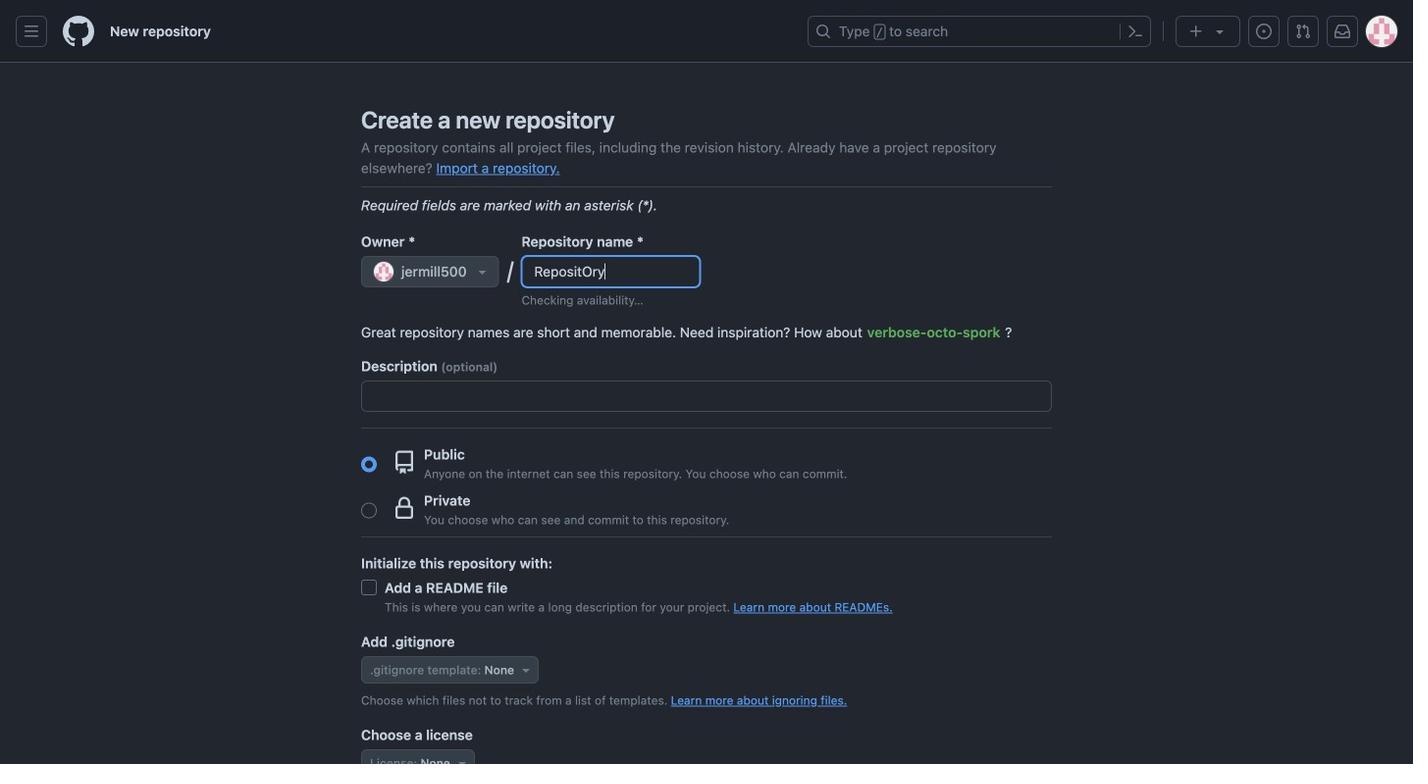 Task type: describe. For each thing, give the bounding box(es) containing it.
command palette image
[[1128, 24, 1144, 39]]

1 vertical spatial triangle down image
[[454, 756, 470, 765]]

0 horizontal spatial triangle down image
[[475, 264, 490, 280]]

Description text field
[[362, 382, 1051, 411]]

lock image
[[393, 497, 416, 521]]

plus image
[[1189, 24, 1204, 39]]

issue opened image
[[1256, 24, 1272, 39]]

git pull request image
[[1296, 24, 1311, 39]]

repo image
[[393, 451, 416, 474]]



Task type: locate. For each thing, give the bounding box(es) containing it.
1 horizontal spatial triangle down image
[[1212, 24, 1228, 39]]

notifications image
[[1335, 24, 1351, 39]]

None checkbox
[[361, 580, 377, 596]]

None radio
[[361, 457, 377, 473]]

triangle down image
[[518, 663, 534, 678], [454, 756, 470, 765]]

0 horizontal spatial triangle down image
[[454, 756, 470, 765]]

None radio
[[361, 503, 377, 519]]

triangle down image
[[1212, 24, 1228, 39], [475, 264, 490, 280]]

0 vertical spatial triangle down image
[[518, 663, 534, 678]]

homepage image
[[63, 16, 94, 47]]

None text field
[[523, 257, 699, 287]]

1 horizontal spatial triangle down image
[[518, 663, 534, 678]]

0 vertical spatial triangle down image
[[1212, 24, 1228, 39]]

1 vertical spatial triangle down image
[[475, 264, 490, 280]]



Task type: vqa. For each thing, say whether or not it's contained in the screenshot.
Notifications icon
yes



